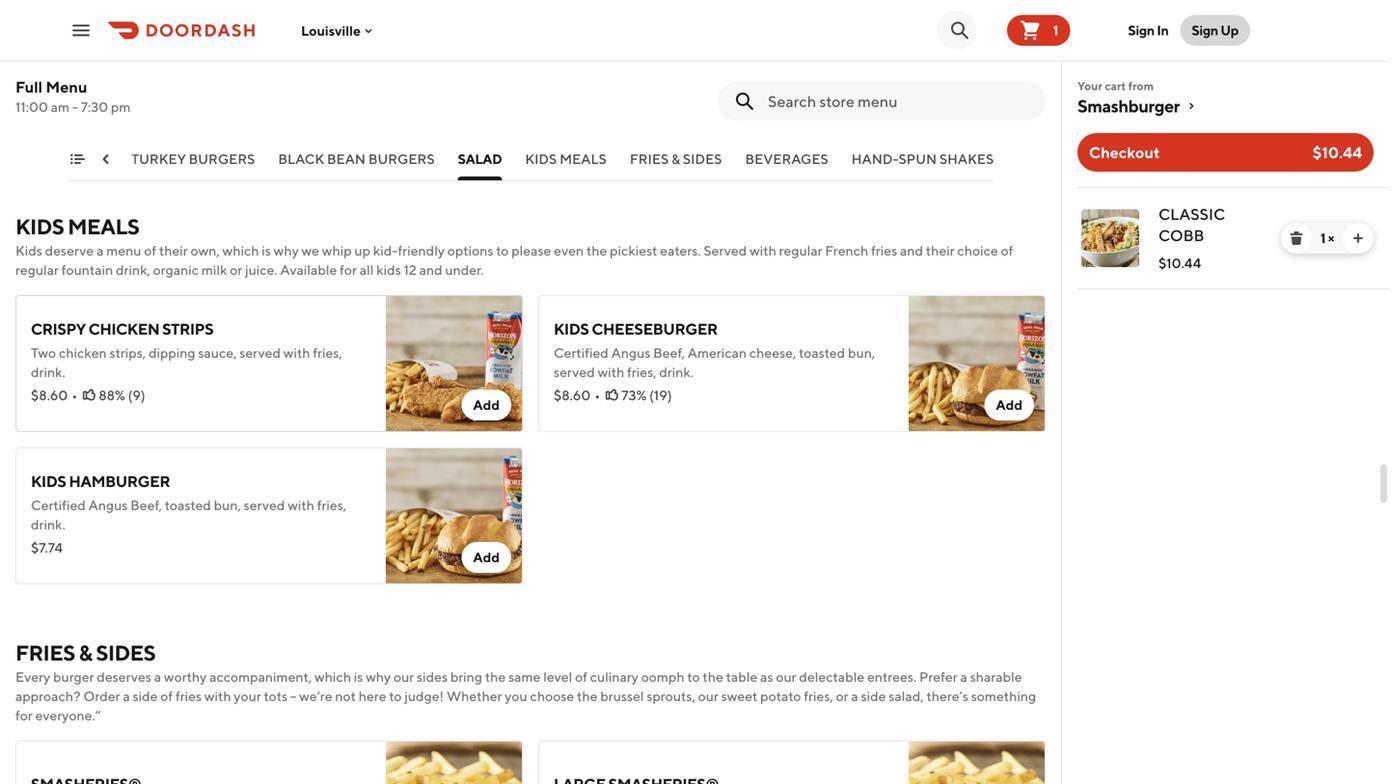 Task type: describe. For each thing, give the bounding box(es) containing it.
1 horizontal spatial and
[[900, 243, 924, 259]]

kids meals kids deserve a menu of their own, which is why we whip up kid-friendly options to please even the pickiest eaters. served with regular french fries and their choice of regular fountain drink, organic milk or juice.    available for all kids 12 and under.
[[15, 214, 1014, 278]]

culinary
[[590, 669, 639, 685]]

1 burgers from the left
[[189, 151, 255, 167]]

full menu 11:00 am - 7:30 pm
[[15, 78, 131, 115]]

kids for kids meals
[[525, 151, 557, 167]]

1 vertical spatial regular
[[15, 262, 59, 278]]

& for fries & sides
[[672, 151, 680, 167]]

of up drink,
[[144, 243, 156, 259]]

smashburger link
[[1078, 95, 1374, 118]]

here
[[359, 689, 387, 704]]

open menu image
[[69, 19, 93, 42]]

entrees.
[[868, 669, 917, 685]]

• for crispy
[[72, 387, 77, 403]]

why for fries & sides
[[366, 669, 391, 685]]

to right the here
[[389, 689, 402, 704]]

is inside classic cobb mixed greens, bleu cheese, sharp cheddar cheese, fried egg, applewood smoked bacon, tomatoes, red onions, ranch. protein is not included. please customize to add protein of choice.
[[119, 110, 129, 125]]

kids cheeseburger certified angus beef, american cheese, toasted bun, served with fries, drink.
[[554, 320, 875, 380]]

ranch.
[[31, 110, 69, 125]]

delectable
[[799, 669, 865, 685]]

cobb for classic cobb mixed greens, bleu cheese, sharp cheddar cheese, fried egg, applewood smoked bacon, tomatoes, red onions, ranch. protein is not included. please customize to add protein of choice.
[[98, 46, 142, 64]]

you
[[505, 689, 528, 704]]

7:30
[[81, 99, 108, 115]]

tomatoes,
[[226, 90, 287, 106]]

1 for 1
[[1054, 22, 1059, 38]]

with inside kids cheeseburger certified angus beef, american cheese, toasted bun, served with fries, drink.
[[598, 364, 625, 380]]

add button for kids cheeseburger
[[985, 390, 1034, 421]]

sign up link
[[1181, 15, 1251, 46]]

kids for kids cheeseburger certified angus beef, american cheese, toasted bun, served with fries, drink.
[[554, 320, 589, 338]]

fries for fries & sides every burger deserves a worthy accompaniment, which is why our sides bring the same level of culinary oomph to the table as our delectable entrees. prefer a sharable approach? order a side of fries with your tots – we're not here to judge! whether you choose the brussel sprouts, our sweet potato fries, or a side salad, there's something for everyone."
[[15, 641, 75, 666]]

a up there's
[[961, 669, 968, 685]]

beverages
[[745, 151, 829, 167]]

(19)
[[650, 387, 672, 403]]

kids cheeseburger image
[[909, 295, 1046, 432]]

2 burgers from the left
[[368, 151, 435, 167]]

• for kids
[[595, 387, 600, 403]]

whip
[[322, 243, 352, 259]]

×
[[1328, 230, 1335, 246]]

salad
[[458, 151, 502, 167]]

drink,
[[116, 262, 150, 278]]

kids hamburger certified angus beef, toasted bun, served with fries, drink. $7.74
[[31, 472, 347, 556]]

not inside classic cobb mixed greens, bleu cheese, sharp cheddar cheese, fried egg, applewood smoked bacon, tomatoes, red onions, ranch. protein is not included. please customize to add protein of choice.
[[131, 110, 152, 125]]

not inside fries & sides every burger deserves a worthy accompaniment, which is why our sides bring the same level of culinary oomph to the table as our delectable entrees. prefer a sharable approach? order a side of fries with your tots – we're not here to judge! whether you choose the brussel sprouts, our sweet potato fries, or a side salad, there's something for everyone."
[[335, 689, 356, 704]]

88% (9)
[[99, 387, 145, 403]]

cheddar
[[235, 71, 286, 87]]

fries for fries & sides
[[630, 151, 669, 167]]

as
[[761, 669, 773, 685]]

68%
[[104, 113, 131, 129]]

the inside kids meals kids deserve a menu of their own, which is why we whip up kid-friendly options to please even the pickiest eaters. served with regular french fries and their choice of regular fountain drink, organic milk or juice.    available for all kids 12 and under.
[[587, 243, 607, 259]]

$8.60 for crispy
[[31, 387, 68, 403]]

american
[[688, 345, 747, 361]]

1 side from the left
[[133, 689, 158, 704]]

served inside crispy chicken strips two chicken strips, dipping sauce, served with fries, drink.
[[240, 345, 281, 361]]

customize
[[258, 110, 320, 125]]

to inside kids meals kids deserve a menu of their own, which is why we whip up kid-friendly options to please even the pickiest eaters. served with regular french fries and their choice of regular fountain drink, organic milk or juice.    available for all kids 12 and under.
[[496, 243, 509, 259]]

mixed
[[31, 71, 69, 87]]

every
[[15, 669, 50, 685]]

something
[[971, 689, 1037, 704]]

68% (16)
[[104, 113, 156, 129]]

black
[[278, 151, 324, 167]]

cart
[[1105, 79, 1126, 93]]

$7.74
[[31, 540, 63, 556]]

kid-
[[373, 243, 398, 259]]

fries inside fries & sides every burger deserves a worthy accompaniment, which is why our sides bring the same level of culinary oomph to the table as our delectable entrees. prefer a sharable approach? order a side of fries with your tots – we're not here to judge! whether you choose the brussel sprouts, our sweet potato fries, or a side salad, there's something for everyone."
[[176, 689, 202, 704]]

crispy
[[31, 320, 86, 338]]

bacon,
[[182, 90, 224, 106]]

–
[[290, 689, 297, 704]]

level
[[543, 669, 573, 685]]

everyone."
[[35, 708, 101, 724]]

$10.44 for checkout
[[1313, 143, 1363, 162]]

1 vertical spatial and
[[419, 262, 443, 278]]

fries, inside kids hamburger certified angus beef, toasted bun, served with fries, drink. $7.74
[[317, 497, 347, 513]]

1 horizontal spatial our
[[698, 689, 719, 704]]

fries & sides every burger deserves a worthy accompaniment, which is why our sides bring the same level of culinary oomph to the table as our delectable entrees. prefer a sharable approach? order a side of fries with your tots – we're not here to judge! whether you choose the brussel sprouts, our sweet potato fries, or a side salad, there's something for everyone."
[[15, 641, 1037, 724]]

choose
[[530, 689, 574, 704]]

a down deserves
[[123, 689, 130, 704]]

sign in
[[1128, 22, 1169, 38]]

or inside fries & sides every burger deserves a worthy accompaniment, which is why our sides bring the same level of culinary oomph to the table as our delectable entrees. prefer a sharable approach? order a side of fries with your tots – we're not here to judge! whether you choose the brussel sprouts, our sweet potato fries, or a side salad, there's something for everyone."
[[836, 689, 849, 704]]

add for kids cheeseburger
[[996, 397, 1023, 413]]

sign for sign up
[[1192, 22, 1219, 38]]

we
[[302, 243, 319, 259]]

11:00
[[15, 99, 48, 115]]

cobb for classic cobb
[[1159, 226, 1205, 245]]

scroll menu navigation left image
[[98, 152, 114, 167]]

0 horizontal spatial our
[[394, 669, 414, 685]]

salad,
[[889, 689, 924, 704]]

bean
[[327, 151, 366, 167]]

to inside classic cobb mixed greens, bleu cheese, sharp cheddar cheese, fried egg, applewood smoked bacon, tomatoes, red onions, ranch. protein is not included. please customize to add protein of choice.
[[323, 110, 336, 125]]

organic
[[153, 262, 199, 278]]

meals for kids meals
[[560, 151, 607, 167]]

same
[[509, 669, 541, 685]]

kids for kids hamburger certified angus beef, toasted bun, served with fries, drink. $7.74
[[31, 472, 66, 491]]

black bean burgers button
[[278, 150, 435, 180]]

strips,
[[110, 345, 146, 361]]

-
[[72, 99, 78, 115]]

accompaniment,
[[210, 669, 312, 685]]

kids for kids meals kids deserve a menu of their own, which is why we whip up kid-friendly options to please even the pickiest eaters. served with regular french fries and their choice of regular fountain drink, organic milk or juice.    available for all kids 12 and under.
[[15, 214, 64, 239]]

pm
[[111, 99, 131, 115]]

classic cobb
[[1159, 205, 1226, 245]]

the left table
[[703, 669, 724, 685]]

with inside fries & sides every burger deserves a worthy accompaniment, which is why our sides bring the same level of culinary oomph to the table as our delectable entrees. prefer a sharable approach? order a side of fries with your tots – we're not here to judge! whether you choose the brussel sprouts, our sweet potato fries, or a side salad, there's something for everyone."
[[204, 689, 231, 704]]

which for fries & sides
[[315, 669, 351, 685]]

certified for hamburger
[[31, 497, 86, 513]]

choice.
[[93, 129, 137, 145]]

served
[[704, 243, 747, 259]]

add button for kids hamburger
[[462, 542, 511, 573]]

$8.60 for kids
[[554, 387, 591, 403]]

sweet
[[721, 689, 758, 704]]

kids hamburger image
[[386, 448, 523, 585]]

a down delectable
[[851, 689, 859, 704]]

spun
[[899, 151, 937, 167]]

louisville
[[301, 22, 361, 38]]

milk
[[202, 262, 227, 278]]

bun, inside kids cheeseburger certified angus beef, american cheese, toasted bun, served with fries, drink.
[[848, 345, 875, 361]]

applewood
[[60, 90, 129, 106]]

smashfries® image
[[386, 741, 523, 785]]

why for kids meals
[[274, 243, 299, 259]]

hamburger
[[69, 472, 170, 491]]

add for crispy chicken strips
[[473, 397, 500, 413]]

protein
[[31, 129, 75, 145]]

(9)
[[128, 387, 145, 403]]

included.
[[155, 110, 212, 125]]

with inside kids meals kids deserve a menu of their own, which is why we whip up kid-friendly options to please even the pickiest eaters. served with regular french fries and their choice of regular fountain drink, organic milk or juice.    available for all kids 12 and under.
[[750, 243, 777, 259]]

up
[[355, 243, 371, 259]]

served inside kids cheeseburger certified angus beef, american cheese, toasted bun, served with fries, drink.
[[554, 364, 595, 380]]

a left worthy
[[154, 669, 161, 685]]

sign for sign in
[[1128, 22, 1155, 38]]

$8.60 • for kids
[[554, 387, 600, 403]]

cheese, inside kids cheeseburger certified angus beef, american cheese, toasted bun, served with fries, drink.
[[750, 345, 796, 361]]

sides
[[417, 669, 448, 685]]

sign up
[[1192, 22, 1239, 38]]

fries, inside fries & sides every burger deserves a worthy accompaniment, which is why our sides bring the same level of culinary oomph to the table as our delectable entrees. prefer a sharable approach? order a side of fries with your tots – we're not here to judge! whether you choose the brussel sprouts, our sweet potato fries, or a side salad, there's something for everyone."
[[804, 689, 834, 704]]

greens,
[[72, 71, 117, 87]]

fries, inside kids cheeseburger certified angus beef, american cheese, toasted bun, served with fries, drink.
[[627, 364, 657, 380]]

0 vertical spatial classic cobb image
[[386, 21, 523, 158]]

is for kids meals
[[262, 243, 271, 259]]

am
[[51, 99, 70, 115]]

checkout
[[1089, 143, 1160, 162]]

hand-spun shakes button
[[852, 150, 994, 180]]

2 side from the left
[[861, 689, 886, 704]]

1 ×
[[1321, 230, 1335, 246]]

pickiest
[[610, 243, 658, 259]]

12
[[404, 262, 417, 278]]

sharp
[[199, 71, 233, 87]]

toasted inside kids cheeseburger certified angus beef, american cheese, toasted bun, served with fries, drink.
[[799, 345, 846, 361]]

for inside kids meals kids deserve a menu of their own, which is why we whip up kid-friendly options to please even the pickiest eaters. served with regular french fries and their choice of regular fountain drink, organic milk or juice.    available for all kids 12 and under.
[[340, 262, 357, 278]]

& for fries & sides every burger deserves a worthy accompaniment, which is why our sides bring the same level of culinary oomph to the table as our delectable entrees. prefer a sharable approach? order a side of fries with your tots – we're not here to judge! whether you choose the brussel sprouts, our sweet potato fries, or a side salad, there's something for everyone."
[[79, 641, 92, 666]]



Task type: vqa. For each thing, say whether or not it's contained in the screenshot.
Le Bowl image
no



Task type: locate. For each thing, give the bounding box(es) containing it.
1 horizontal spatial $8.60
[[554, 387, 591, 403]]

drink. inside kids cheeseburger certified angus beef, american cheese, toasted bun, served with fries, drink.
[[659, 364, 694, 380]]

sign left in
[[1128, 22, 1155, 38]]

and right 12
[[419, 262, 443, 278]]

1 vertical spatial 1
[[1321, 230, 1326, 246]]

$10.44 for classic cobb
[[1159, 255, 1202, 271]]

fries right kids meals
[[630, 151, 669, 167]]

certified inside kids cheeseburger certified angus beef, american cheese, toasted bun, served with fries, drink.
[[554, 345, 609, 361]]

hand-spun shakes
[[852, 151, 994, 167]]

potato
[[761, 689, 801, 704]]

$10.44
[[31, 113, 74, 129], [1313, 143, 1363, 162], [1159, 255, 1202, 271]]

brussel
[[600, 689, 644, 704]]

fries up every
[[15, 641, 75, 666]]

or right milk
[[230, 262, 242, 278]]

add
[[473, 397, 500, 413], [996, 397, 1023, 413], [473, 550, 500, 565]]

toasted inside kids hamburger certified angus beef, toasted bun, served with fries, drink. $7.74
[[165, 497, 211, 513]]

1 their from the left
[[159, 243, 188, 259]]

the right even in the top of the page
[[587, 243, 607, 259]]

certified for cheeseburger
[[554, 345, 609, 361]]

0 horizontal spatial meals
[[68, 214, 139, 239]]

not left the here
[[335, 689, 356, 704]]

0 horizontal spatial why
[[274, 243, 299, 259]]

1 horizontal spatial is
[[262, 243, 271, 259]]

their up organic
[[159, 243, 188, 259]]

1 horizontal spatial beef,
[[653, 345, 685, 361]]

1 vertical spatial why
[[366, 669, 391, 685]]

two
[[31, 345, 56, 361]]

tots
[[264, 689, 288, 704]]

1 horizontal spatial meals
[[560, 151, 607, 167]]

angus for hamburger
[[88, 497, 128, 513]]

(16)
[[134, 113, 156, 129]]

is up the here
[[354, 669, 363, 685]]

drink. down two
[[31, 364, 65, 380]]

0 horizontal spatial classic
[[31, 46, 95, 64]]

cobb inside the classic cobb
[[1159, 226, 1205, 245]]

& up burger
[[79, 641, 92, 666]]

remove item from cart image
[[1289, 231, 1305, 246]]

is up juice.
[[262, 243, 271, 259]]

2 horizontal spatial is
[[354, 669, 363, 685]]

2 vertical spatial is
[[354, 669, 363, 685]]

0 horizontal spatial angus
[[88, 497, 128, 513]]

1 horizontal spatial regular
[[779, 243, 823, 259]]

sides left beverages
[[683, 151, 722, 167]]

a up fountain
[[97, 243, 104, 259]]

2 sign from the left
[[1192, 22, 1219, 38]]

0 horizontal spatial classic cobb image
[[386, 21, 523, 158]]

sign inside sign in link
[[1128, 22, 1155, 38]]

$8.60 • for crispy
[[31, 387, 77, 403]]

0 vertical spatial is
[[119, 110, 129, 125]]

grilled chicken image
[[0, 150, 108, 180]]

kids
[[15, 243, 42, 259]]

our up judge!
[[394, 669, 414, 685]]

kids
[[376, 262, 401, 278]]

&
[[672, 151, 680, 167], [79, 641, 92, 666]]

bring
[[451, 669, 483, 685]]

1 horizontal spatial cobb
[[1159, 226, 1205, 245]]

the
[[587, 243, 607, 259], [485, 669, 506, 685], [703, 669, 724, 685], [577, 689, 598, 704]]

add for kids hamburger
[[473, 550, 500, 565]]

kids up kids on the left of the page
[[15, 214, 64, 239]]

deserve
[[45, 243, 94, 259]]

0 horizontal spatial $10.44
[[31, 113, 74, 129]]

drink. inside crispy chicken strips two chicken strips, dipping sauce, served with fries, drink.
[[31, 364, 65, 380]]

1 inside button
[[1054, 22, 1059, 38]]

1 sign from the left
[[1128, 22, 1155, 38]]

beef, for kids hamburger
[[130, 497, 162, 513]]

angus for cheeseburger
[[611, 345, 651, 361]]

0 vertical spatial fries
[[630, 151, 669, 167]]

0 vertical spatial sides
[[683, 151, 722, 167]]

$10.44 down egg, at the top left of the page
[[31, 113, 74, 129]]

1 left ×
[[1321, 230, 1326, 246]]

kids down even in the top of the page
[[554, 320, 589, 338]]

$8.60 •
[[31, 387, 77, 403], [554, 387, 600, 403]]

certified
[[554, 345, 609, 361], [31, 497, 86, 513]]

0 vertical spatial fries
[[871, 243, 898, 259]]

our left the sweet
[[698, 689, 719, 704]]

0 vertical spatial served
[[240, 345, 281, 361]]

their left choice
[[926, 243, 955, 259]]

which inside kids meals kids deserve a menu of their own, which is why we whip up kid-friendly options to please even the pickiest eaters. served with regular french fries and their choice of regular fountain drink, organic milk or juice.    available for all kids 12 and under.
[[222, 243, 259, 259]]

turkey
[[131, 151, 186, 167]]

crispy chicken strips image
[[386, 295, 523, 432]]

is for fries & sides
[[354, 669, 363, 685]]

0 horizontal spatial not
[[131, 110, 152, 125]]

1 horizontal spatial not
[[335, 689, 356, 704]]

2 • from the left
[[595, 387, 600, 403]]

beef, inside kids hamburger certified angus beef, toasted bun, served with fries, drink. $7.74
[[130, 497, 162, 513]]

regular
[[779, 243, 823, 259], [15, 262, 59, 278]]

french
[[825, 243, 869, 259]]

fries, inside crispy chicken strips two chicken strips, dipping sauce, served with fries, drink.
[[313, 345, 342, 361]]

2 horizontal spatial cheese,
[[750, 345, 796, 361]]

own,
[[191, 243, 220, 259]]

sides for fries & sides every burger deserves a worthy accompaniment, which is why our sides bring the same level of culinary oomph to the table as our delectable entrees. prefer a sharable approach? order a side of fries with your tots – we're not here to judge! whether you choose the brussel sprouts, our sweet potato fries, or a side salad, there's something for everyone."
[[96, 641, 156, 666]]

2 their from the left
[[926, 243, 955, 259]]

1 $8.60 • from the left
[[31, 387, 77, 403]]

for left all
[[340, 262, 357, 278]]

1 button
[[1007, 15, 1071, 46]]

is inside fries & sides every burger deserves a worthy accompaniment, which is why our sides bring the same level of culinary oomph to the table as our delectable entrees. prefer a sharable approach? order a side of fries with your tots – we're not here to judge! whether you choose the brussel sprouts, our sweet potato fries, or a side salad, there's something for everyone."
[[354, 669, 363, 685]]

shakes
[[940, 151, 994, 167]]

is inside kids meals kids deserve a menu of their own, which is why we whip up kid-friendly options to please even the pickiest eaters. served with regular french fries and their choice of regular fountain drink, organic milk or juice.    available for all kids 12 and under.
[[262, 243, 271, 259]]

regular down kids on the left of the page
[[15, 262, 59, 278]]

not right pm on the top left of the page
[[131, 110, 152, 125]]

for inside fries & sides every burger deserves a worthy accompaniment, which is why our sides bring the same level of culinary oomph to the table as our delectable entrees. prefer a sharable approach? order a side of fries with your tots – we're not here to judge! whether you choose the brussel sprouts, our sweet potato fries, or a side salad, there's something for everyone."
[[15, 708, 33, 724]]

0 vertical spatial 1
[[1054, 22, 1059, 38]]

1 vertical spatial fries
[[15, 641, 75, 666]]

1 $8.60 from the left
[[31, 387, 68, 403]]

show menu categories image
[[69, 152, 85, 167]]

$10.44 up ×
[[1313, 143, 1363, 162]]

certified inside kids hamburger certified angus beef, toasted bun, served with fries, drink. $7.74
[[31, 497, 86, 513]]

which inside fries & sides every burger deserves a worthy accompaniment, which is why our sides bring the same level of culinary oomph to the table as our delectable entrees. prefer a sharable approach? order a side of fries with your tots – we're not here to judge! whether you choose the brussel sprouts, our sweet potato fries, or a side salad, there's something for everyone."
[[315, 669, 351, 685]]

the up you
[[485, 669, 506, 685]]

$8.60 • left the "73%" at left
[[554, 387, 600, 403]]

2 vertical spatial served
[[244, 497, 285, 513]]

1 for 1 ×
[[1321, 230, 1326, 246]]

to down "onions,"
[[323, 110, 336, 125]]

or
[[230, 262, 242, 278], [836, 689, 849, 704]]

classic inside classic cobb mixed greens, bleu cheese, sharp cheddar cheese, fried egg, applewood smoked bacon, tomatoes, red onions, ranch. protein is not included. please customize to add protein of choice.
[[31, 46, 95, 64]]

sides for fries & sides
[[683, 151, 722, 167]]

0 horizontal spatial fries
[[176, 689, 202, 704]]

oomph
[[641, 669, 685, 685]]

of down worthy
[[160, 689, 173, 704]]

1 vertical spatial served
[[554, 364, 595, 380]]

certified down cheeseburger
[[554, 345, 609, 361]]

the down culinary
[[577, 689, 598, 704]]

classic for classic cobb mixed greens, bleu cheese, sharp cheddar cheese, fried egg, applewood smoked bacon, tomatoes, red onions, ranch. protein is not included. please customize to add protein of choice.
[[31, 46, 95, 64]]

angus down cheeseburger
[[611, 345, 651, 361]]

classic cobb mixed greens, bleu cheese, sharp cheddar cheese, fried egg, applewood smoked bacon, tomatoes, red onions, ranch. protein is not included. please customize to add protein of choice.
[[31, 46, 367, 145]]

meals inside button
[[560, 151, 607, 167]]

bun, inside kids hamburger certified angus beef, toasted bun, served with fries, drink. $7.74
[[214, 497, 241, 513]]

1 vertical spatial certified
[[31, 497, 86, 513]]

0 vertical spatial angus
[[611, 345, 651, 361]]

of inside classic cobb mixed greens, bleu cheese, sharp cheddar cheese, fried egg, applewood smoked bacon, tomatoes, red onions, ranch. protein is not included. please customize to add protein of choice.
[[78, 129, 90, 145]]

• left the "73%" at left
[[595, 387, 600, 403]]

0 horizontal spatial side
[[133, 689, 158, 704]]

0 horizontal spatial toasted
[[165, 497, 211, 513]]

why inside fries & sides every burger deserves a worthy accompaniment, which is why our sides bring the same level of culinary oomph to the table as our delectable entrees. prefer a sharable approach? order a side of fries with your tots – we're not here to judge! whether you choose the brussel sprouts, our sweet potato fries, or a side salad, there's something for everyone."
[[366, 669, 391, 685]]

sign inside the sign up 'link'
[[1192, 22, 1219, 38]]

side down entrees.
[[861, 689, 886, 704]]

juice.
[[245, 262, 278, 278]]

and right french
[[900, 243, 924, 259]]

0 horizontal spatial $8.60
[[31, 387, 68, 403]]

0 vertical spatial classic
[[31, 46, 95, 64]]

beef, down hamburger
[[130, 497, 162, 513]]

1 horizontal spatial sign
[[1192, 22, 1219, 38]]

kids up $7.74
[[31, 472, 66, 491]]

angus inside kids hamburger certified angus beef, toasted bun, served with fries, drink. $7.74
[[88, 497, 128, 513]]

add button for crispy chicken strips
[[462, 390, 511, 421]]

0 vertical spatial for
[[340, 262, 357, 278]]

1 vertical spatial angus
[[88, 497, 128, 513]]

which up we're
[[315, 669, 351, 685]]

0 horizontal spatial for
[[15, 708, 33, 724]]

burger
[[53, 669, 94, 685]]

fried
[[338, 71, 367, 87]]

burgers
[[189, 151, 255, 167], [368, 151, 435, 167]]

cheese,
[[149, 71, 196, 87], [289, 71, 336, 87], [750, 345, 796, 361]]

cheese, up smoked at the top of page
[[149, 71, 196, 87]]

kids right "salad"
[[525, 151, 557, 167]]

menu
[[106, 243, 141, 259]]

kids inside kids hamburger certified angus beef, toasted bun, served with fries, drink. $7.74
[[31, 472, 66, 491]]

fountain
[[62, 262, 113, 278]]

smoked
[[131, 90, 180, 106]]

1 vertical spatial $10.44
[[1313, 143, 1363, 162]]

& inside fries & sides every burger deserves a worthy accompaniment, which is why our sides bring the same level of culinary oomph to the table as our delectable entrees. prefer a sharable approach? order a side of fries with your tots – we're not here to judge! whether you choose the brussel sprouts, our sweet potato fries, or a side salad, there's something for everyone."
[[79, 641, 92, 666]]

certified up $7.74
[[31, 497, 86, 513]]

fries inside button
[[630, 151, 669, 167]]

1 vertical spatial meals
[[68, 214, 139, 239]]

1 horizontal spatial or
[[836, 689, 849, 704]]

meals up menu
[[68, 214, 139, 239]]

classic
[[31, 46, 95, 64], [1159, 205, 1226, 223]]

side down deserves
[[133, 689, 158, 704]]

0 horizontal spatial &
[[79, 641, 92, 666]]

1 horizontal spatial $10.44
[[1159, 255, 1202, 271]]

drink. up (19)
[[659, 364, 694, 380]]

1 horizontal spatial their
[[926, 243, 955, 259]]

for
[[340, 262, 357, 278], [15, 708, 33, 724]]

onions,
[[313, 90, 357, 106]]

0 vertical spatial not
[[131, 110, 152, 125]]

0 horizontal spatial cheese,
[[149, 71, 196, 87]]

0 vertical spatial beef,
[[653, 345, 685, 361]]

cheeseburger
[[592, 320, 718, 338]]

0 horizontal spatial which
[[222, 243, 259, 259]]

kids meals button
[[525, 150, 607, 180]]

0 horizontal spatial cobb
[[98, 46, 142, 64]]

fries inside kids meals kids deserve a menu of their own, which is why we whip up kid-friendly options to please even the pickiest eaters. served with regular french fries and their choice of regular fountain drink, organic milk or juice.    available for all kids 12 and under.
[[871, 243, 898, 259]]

0 horizontal spatial beef,
[[130, 497, 162, 513]]

eaters.
[[660, 243, 701, 259]]

drink. inside kids hamburger certified angus beef, toasted bun, served with fries, drink. $7.74
[[31, 517, 65, 533]]

please
[[214, 110, 255, 125]]

2 $8.60 from the left
[[554, 387, 591, 403]]

add
[[338, 110, 362, 125]]

why inside kids meals kids deserve a menu of their own, which is why we whip up kid-friendly options to please even the pickiest eaters. served with regular french fries and their choice of regular fountain drink, organic milk or juice.    available for all kids 12 and under.
[[274, 243, 299, 259]]

large smashfries® image
[[909, 741, 1046, 785]]

$8.60 • down two
[[31, 387, 77, 403]]

under.
[[445, 262, 484, 278]]

worthy
[[164, 669, 207, 685]]

1 vertical spatial sides
[[96, 641, 156, 666]]

which up juice.
[[222, 243, 259, 259]]

kids inside kids meals button
[[525, 151, 557, 167]]

of
[[78, 129, 90, 145], [144, 243, 156, 259], [1001, 243, 1014, 259], [575, 669, 588, 685], [160, 689, 173, 704]]

1 horizontal spatial fries
[[630, 151, 669, 167]]

classic up mixed
[[31, 46, 95, 64]]

of right choice
[[1001, 243, 1014, 259]]

0 horizontal spatial their
[[159, 243, 188, 259]]

fries
[[630, 151, 669, 167], [15, 641, 75, 666]]

whether
[[447, 689, 502, 704]]

beverages button
[[745, 150, 829, 180]]

your
[[234, 689, 261, 704]]

served inside kids hamburger certified angus beef, toasted bun, served with fries, drink. $7.74
[[244, 497, 285, 513]]

with inside crispy chicken strips two chicken strips, dipping sauce, served with fries, drink.
[[284, 345, 310, 361]]

classic down checkout
[[1159, 205, 1226, 223]]

1 vertical spatial classic cobb image
[[1082, 209, 1140, 267]]

1 vertical spatial toasted
[[165, 497, 211, 513]]

choice
[[958, 243, 998, 259]]

which for kids meals
[[222, 243, 259, 259]]

0 vertical spatial cobb
[[98, 46, 142, 64]]

fries inside fries & sides every burger deserves a worthy accompaniment, which is why our sides bring the same level of culinary oomph to the table as our delectable entrees. prefer a sharable approach? order a side of fries with your tots – we're not here to judge! whether you choose the brussel sprouts, our sweet potato fries, or a side salad, there's something for everyone."
[[15, 641, 75, 666]]

beef, for kids cheeseburger
[[653, 345, 685, 361]]

or inside kids meals kids deserve a menu of their own, which is why we whip up kid-friendly options to please even the pickiest eaters. served with regular french fries and their choice of regular fountain drink, organic milk or juice.    available for all kids 12 and under.
[[230, 262, 242, 278]]

louisville button
[[301, 22, 376, 38]]

0 vertical spatial or
[[230, 262, 242, 278]]

our right the as
[[776, 669, 797, 685]]

fries right french
[[871, 243, 898, 259]]

chicken
[[88, 320, 160, 338]]

burgers down the please on the top
[[189, 151, 255, 167]]

regular left french
[[779, 243, 823, 259]]

0 vertical spatial which
[[222, 243, 259, 259]]

0 horizontal spatial burgers
[[189, 151, 255, 167]]

0 horizontal spatial sign
[[1128, 22, 1155, 38]]

0 horizontal spatial bun,
[[214, 497, 241, 513]]

cheese, right american
[[750, 345, 796, 361]]

with inside kids hamburger certified angus beef, toasted bun, served with fries, drink. $7.74
[[288, 497, 315, 513]]

1 horizontal spatial toasted
[[799, 345, 846, 361]]

served
[[240, 345, 281, 361], [554, 364, 595, 380], [244, 497, 285, 513]]

sides up deserves
[[96, 641, 156, 666]]

sides inside fries & sides every burger deserves a worthy accompaniment, which is why our sides bring the same level of culinary oomph to the table as our delectable entrees. prefer a sharable approach? order a side of fries with your tots – we're not here to judge! whether you choose the brussel sprouts, our sweet potato fries, or a side salad, there's something for everyone."
[[96, 641, 156, 666]]

of down "protein" at top left
[[78, 129, 90, 145]]

of right the level
[[575, 669, 588, 685]]

0 vertical spatial and
[[900, 243, 924, 259]]

is up choice.
[[119, 110, 129, 125]]

to up sprouts,
[[687, 669, 700, 685]]

sign in link
[[1117, 11, 1181, 50]]

1 vertical spatial for
[[15, 708, 33, 724]]

approach?
[[15, 689, 81, 704]]

angus down hamburger
[[88, 497, 128, 513]]

73% (19)
[[622, 387, 672, 403]]

1 vertical spatial bun,
[[214, 497, 241, 513]]

or down delectable
[[836, 689, 849, 704]]

Item Search search field
[[768, 91, 1031, 112]]

protein
[[71, 110, 117, 125]]

2 $8.60 • from the left
[[554, 387, 600, 403]]

1 horizontal spatial 1
[[1321, 230, 1326, 246]]

classic for classic cobb
[[1159, 205, 1226, 223]]

burgers right bean
[[368, 151, 435, 167]]

bleu
[[119, 71, 147, 87]]

red
[[290, 90, 310, 106]]

• left '88%' at the left
[[72, 387, 77, 403]]

1 vertical spatial is
[[262, 243, 271, 259]]

kids inside kids cheeseburger certified angus beef, american cheese, toasted bun, served with fries, drink.
[[554, 320, 589, 338]]

all
[[360, 262, 374, 278]]

sign left up
[[1192, 22, 1219, 38]]

1 vertical spatial beef,
[[130, 497, 162, 513]]

fries down worthy
[[176, 689, 202, 704]]

why up the here
[[366, 669, 391, 685]]

1 vertical spatial fries
[[176, 689, 202, 704]]

1 vertical spatial not
[[335, 689, 356, 704]]

your cart from
[[1078, 79, 1154, 93]]

why
[[274, 243, 299, 259], [366, 669, 391, 685]]

1 horizontal spatial fries
[[871, 243, 898, 259]]

1 vertical spatial classic
[[1159, 205, 1226, 223]]

0 horizontal spatial fries
[[15, 641, 75, 666]]

meals for kids meals kids deserve a menu of their own, which is why we whip up kid-friendly options to please even the pickiest eaters. served with regular french fries and their choice of regular fountain drink, organic milk or juice.    available for all kids 12 and under.
[[68, 214, 139, 239]]

your
[[1078, 79, 1103, 93]]

add one to cart image
[[1351, 231, 1366, 246]]

1 vertical spatial or
[[836, 689, 849, 704]]

drink. up $7.74
[[31, 517, 65, 533]]

0 vertical spatial $10.44
[[31, 113, 74, 129]]

up
[[1221, 22, 1239, 38]]

sides inside fries & sides button
[[683, 151, 722, 167]]

1 horizontal spatial classic cobb image
[[1082, 209, 1140, 267]]

meals up even in the top of the page
[[560, 151, 607, 167]]

$8.60 left the "73%" at left
[[554, 387, 591, 403]]

full
[[15, 78, 43, 96]]

a
[[97, 243, 104, 259], [154, 669, 161, 685], [961, 669, 968, 685], [123, 689, 130, 704], [851, 689, 859, 704]]

1 vertical spatial cobb
[[1159, 226, 1205, 245]]

0 horizontal spatial and
[[419, 262, 443, 278]]

meals inside kids meals kids deserve a menu of their own, which is why we whip up kid-friendly options to please even the pickiest eaters. served with regular french fries and their choice of regular fountain drink, organic milk or juice.    available for all kids 12 and under.
[[68, 214, 139, 239]]

for down approach?
[[15, 708, 33, 724]]

to left please
[[496, 243, 509, 259]]

1 horizontal spatial •
[[595, 387, 600, 403]]

0 vertical spatial regular
[[779, 243, 823, 259]]

classic cobb image
[[386, 21, 523, 158], [1082, 209, 1140, 267]]

smashburger
[[1078, 96, 1180, 116]]

& inside fries & sides button
[[672, 151, 680, 167]]

sauce,
[[198, 345, 237, 361]]

angus inside kids cheeseburger certified angus beef, american cheese, toasted bun, served with fries, drink.
[[611, 345, 651, 361]]

$10.44 down the classic cobb
[[1159, 255, 1202, 271]]

0 vertical spatial bun,
[[848, 345, 875, 361]]

black bean burgers
[[278, 151, 435, 167]]

1 left sign in
[[1054, 22, 1059, 38]]

1 horizontal spatial angus
[[611, 345, 651, 361]]

why left we
[[274, 243, 299, 259]]

kids inside kids meals kids deserve a menu of their own, which is why we whip up kid-friendly options to please even the pickiest eaters. served with regular french fries and their choice of regular fountain drink, organic milk or juice.    available for all kids 12 and under.
[[15, 214, 64, 239]]

sign
[[1128, 22, 1155, 38], [1192, 22, 1219, 38]]

& up eaters.
[[672, 151, 680, 167]]

0 vertical spatial toasted
[[799, 345, 846, 361]]

1 • from the left
[[72, 387, 77, 403]]

0 horizontal spatial is
[[119, 110, 129, 125]]

1 horizontal spatial side
[[861, 689, 886, 704]]

cheese, up "red"
[[289, 71, 336, 87]]

crispy chicken strips two chicken strips, dipping sauce, served with fries, drink.
[[31, 320, 342, 380]]

$8.60 down two
[[31, 387, 68, 403]]

table
[[726, 669, 758, 685]]

0 vertical spatial why
[[274, 243, 299, 259]]

beef, down cheeseburger
[[653, 345, 685, 361]]

prefer
[[920, 669, 958, 685]]

0 horizontal spatial regular
[[15, 262, 59, 278]]

order
[[83, 689, 120, 704]]

friendly
[[398, 243, 445, 259]]

1 horizontal spatial certified
[[554, 345, 609, 361]]

1 horizontal spatial which
[[315, 669, 351, 685]]

1 horizontal spatial cheese,
[[289, 71, 336, 87]]

0 horizontal spatial or
[[230, 262, 242, 278]]

beef, inside kids cheeseburger certified angus beef, american cheese, toasted bun, served with fries, drink.
[[653, 345, 685, 361]]

2 horizontal spatial our
[[776, 669, 797, 685]]

2 horizontal spatial $10.44
[[1313, 143, 1363, 162]]

0 vertical spatial &
[[672, 151, 680, 167]]

1 horizontal spatial why
[[366, 669, 391, 685]]

a inside kids meals kids deserve a menu of their own, which is why we whip up kid-friendly options to please even the pickiest eaters. served with regular french fries and their choice of regular fountain drink, organic milk or juice.    available for all kids 12 and under.
[[97, 243, 104, 259]]

cobb inside classic cobb mixed greens, bleu cheese, sharp cheddar cheese, fried egg, applewood smoked bacon, tomatoes, red onions, ranch. protein is not included. please customize to add protein of choice.
[[98, 46, 142, 64]]



